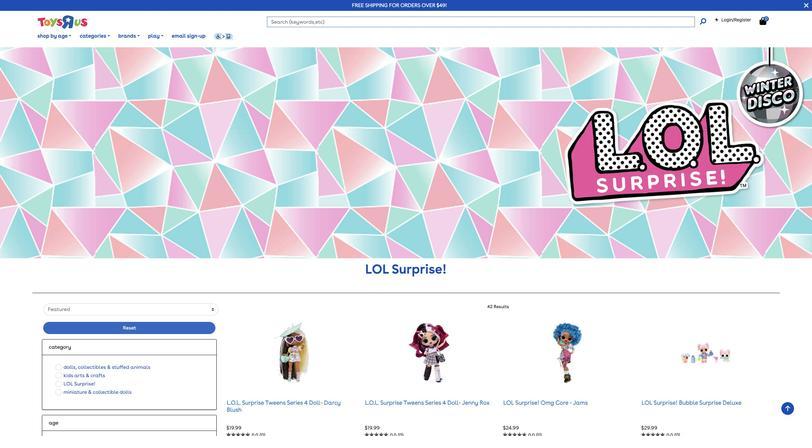Task type: describe. For each thing, give the bounding box(es) containing it.
menu bar containing shop by age
[[33, 25, 813, 47]]

omg
[[541, 400, 555, 407]]

3 surprise from the left
[[700, 400, 722, 407]]

orders
[[401, 2, 421, 8]]

shop
[[37, 33, 49, 39]]

& for arts
[[86, 373, 89, 379]]

by
[[51, 33, 57, 39]]

play button
[[144, 28, 168, 44]]

tweens for darcy
[[265, 400, 286, 407]]

lol surprise! bubble surprise deluxe
[[642, 400, 742, 407]]

brands
[[118, 33, 136, 39]]

login/register button
[[715, 17, 752, 23]]

surprise for l.o.l. surprise tweens series 4 doll- jenny rox
[[381, 400, 403, 407]]

$19.99 for l.o.l. surprise tweens series 4 doll- darcy blush
[[227, 426, 242, 432]]

Enter Keyword or Item No. search field
[[267, 17, 695, 27]]

4 for jenny
[[443, 400, 446, 407]]

lol surprise! button
[[54, 380, 98, 389]]

sign-
[[187, 33, 199, 39]]

toys r us image
[[37, 15, 89, 29]]

l.o.l. surprise tweens series 4 doll- darcy blush image
[[265, 321, 317, 385]]

series for darcy
[[287, 400, 303, 407]]

42 results
[[488, 305, 509, 310]]

l.o.l. surprise tweens series 4 doll- darcy blush link
[[227, 400, 341, 414]]

doll- for darcy
[[309, 400, 323, 407]]

surprise for l.o.l. surprise tweens series 4 doll- darcy blush
[[242, 400, 264, 407]]

lol surprise! bubble surprise deluxe image
[[680, 321, 733, 385]]

category element
[[49, 344, 210, 352]]

animals
[[130, 365, 151, 371]]

doll- for jenny
[[448, 400, 461, 407]]

up
[[199, 33, 206, 39]]

0
[[766, 16, 768, 21]]

l.o.l. surprise tweens series 4 doll- jenny rox link
[[365, 400, 490, 407]]

kids
[[64, 373, 73, 379]]

email sign-up link
[[168, 28, 210, 44]]

l.o.l. for l.o.l. surprise tweens series 4 doll- jenny rox
[[365, 400, 379, 407]]

l.o.l. surprise tweens series 4 doll- jenny rox
[[365, 400, 490, 407]]

darcy
[[324, 400, 341, 407]]

miniature
[[64, 390, 87, 396]]

miniature & collectible dolls button
[[54, 389, 134, 397]]

0 link
[[760, 16, 773, 25]]

product-tab tab panel
[[37, 304, 776, 437]]

free shipping for orders over $49!
[[352, 2, 447, 8]]

l.o.l. surprise tweens series 4 doll- jenny rox image
[[403, 321, 456, 385]]

close button image
[[805, 2, 809, 9]]

reset
[[123, 325, 136, 331]]

age inside dropdown button
[[58, 33, 68, 39]]

arts
[[74, 373, 85, 379]]

blush
[[227, 407, 242, 414]]

$19.99 for l.o.l. surprise tweens series 4 doll- jenny rox
[[365, 426, 380, 432]]

lol surprise! main content
[[0, 47, 813, 437]]

age element
[[49, 420, 210, 428]]

for
[[389, 2, 400, 8]]

core
[[556, 400, 569, 407]]

surprise! inside button
[[74, 381, 96, 387]]

shopping bag image
[[760, 17, 767, 25]]

age inside product-tab tab panel
[[49, 420, 58, 427]]



Task type: locate. For each thing, give the bounding box(es) containing it.
shop by age
[[37, 33, 68, 39]]

& right arts
[[86, 373, 89, 379]]

1 series from the left
[[287, 400, 303, 407]]

1 tweens from the left
[[265, 400, 286, 407]]

lol surprise! for lol surprise! button
[[64, 381, 96, 387]]

results
[[494, 305, 509, 310]]

lol surprise! for lol surprise! main content
[[366, 262, 447, 277]]

menu bar
[[33, 25, 813, 47]]

1 4 from the left
[[304, 400, 308, 407]]

dolls, collectibles & stuffed animals button
[[54, 364, 153, 372]]

1 horizontal spatial doll-
[[448, 400, 461, 407]]

categories button
[[76, 28, 114, 44]]

surprise!
[[392, 262, 447, 277], [74, 381, 96, 387], [516, 400, 540, 407], [654, 400, 678, 407]]

4 left "jenny"
[[443, 400, 446, 407]]

doll- inside l.o.l. surprise tweens series 4 doll- darcy blush
[[309, 400, 323, 407]]

0 horizontal spatial lol surprise!
[[64, 381, 96, 387]]

email sign-up
[[172, 33, 206, 39]]

lol surprise! omg core - jams image
[[541, 321, 594, 385]]

4 left darcy in the left bottom of the page
[[304, 400, 308, 407]]

jams
[[574, 400, 588, 407]]

2 vertical spatial &
[[88, 390, 92, 396]]

2 doll- from the left
[[448, 400, 461, 407]]

lol surprise!
[[366, 262, 447, 277], [64, 381, 96, 387]]

series for jenny
[[426, 400, 441, 407]]

lol surprise! inside button
[[64, 381, 96, 387]]

lol surprise! omg core - jams
[[504, 400, 588, 407]]

$49!
[[437, 2, 447, 8]]

0 vertical spatial lol surprise!
[[366, 262, 447, 277]]

0 horizontal spatial doll-
[[309, 400, 323, 407]]

1 horizontal spatial lol surprise!
[[366, 262, 447, 277]]

doll-
[[309, 400, 323, 407], [448, 400, 461, 407]]

surprise
[[242, 400, 264, 407], [381, 400, 403, 407], [700, 400, 722, 407]]

series
[[287, 400, 303, 407], [426, 400, 441, 407]]

l.o.l. for l.o.l. surprise tweens series 4 doll- darcy blush
[[227, 400, 241, 407]]

2 surprise from the left
[[381, 400, 403, 407]]

1 l.o.l. from the left
[[227, 400, 241, 407]]

1 vertical spatial &
[[86, 373, 89, 379]]

$19.99
[[227, 426, 242, 432], [365, 426, 380, 432]]

& right miniature
[[88, 390, 92, 396]]

1 horizontal spatial 4
[[443, 400, 446, 407]]

dolls, collectibles & stuffed animals
[[64, 365, 151, 371]]

& left stuffed
[[107, 365, 111, 371]]

0 horizontal spatial l.o.l.
[[227, 400, 241, 407]]

0 horizontal spatial 4
[[304, 400, 308, 407]]

42
[[488, 305, 493, 310]]

4 for darcy
[[304, 400, 308, 407]]

kids arts & crafts
[[64, 373, 105, 379]]

lol
[[366, 262, 389, 277], [64, 381, 73, 387], [504, 400, 514, 407], [642, 400, 653, 407]]

deluxe
[[723, 400, 742, 407]]

miniature & collectible dolls
[[64, 390, 132, 396]]

dolls,
[[64, 365, 77, 371]]

& for collectibles
[[107, 365, 111, 371]]

collectibles
[[78, 365, 106, 371]]

1 surprise from the left
[[242, 400, 264, 407]]

1 horizontal spatial series
[[426, 400, 441, 407]]

0 horizontal spatial $19.99
[[227, 426, 242, 432]]

age
[[58, 33, 68, 39], [49, 420, 58, 427]]

rox
[[480, 400, 490, 407]]

$29.99
[[642, 426, 658, 432]]

2 4 from the left
[[443, 400, 446, 407]]

l.o.l. inside l.o.l. surprise tweens series 4 doll- darcy blush
[[227, 400, 241, 407]]

shop by age button
[[33, 28, 76, 44]]

& inside 'button'
[[88, 390, 92, 396]]

free
[[352, 2, 364, 8]]

category
[[49, 345, 71, 351]]

1 vertical spatial lol surprise!
[[64, 381, 96, 387]]

brands button
[[114, 28, 144, 44]]

lol surprise! omg core - jams link
[[504, 400, 588, 407]]

this icon serves as a link to download the essential accessibility assistive technology app for individuals with physical disabilities. it is featured as part of our commitment to diversity and inclusion. image
[[214, 33, 233, 40]]

reset button
[[43, 322, 216, 335]]

surprise inside l.o.l. surprise tweens series 4 doll- darcy blush
[[242, 400, 264, 407]]

shipping
[[365, 2, 388, 8]]

series inside l.o.l. surprise tweens series 4 doll- darcy blush
[[287, 400, 303, 407]]

2 series from the left
[[426, 400, 441, 407]]

4
[[304, 400, 308, 407], [443, 400, 446, 407]]

2 $19.99 from the left
[[365, 426, 380, 432]]

0 horizontal spatial surprise
[[242, 400, 264, 407]]

tweens inside l.o.l. surprise tweens series 4 doll- darcy blush
[[265, 400, 286, 407]]

-
[[570, 400, 572, 407]]

&
[[107, 365, 111, 371], [86, 373, 89, 379], [88, 390, 92, 396]]

doll- left "jenny"
[[448, 400, 461, 407]]

bubble
[[680, 400, 699, 407]]

1 doll- from the left
[[309, 400, 323, 407]]

tweens
[[265, 400, 286, 407], [404, 400, 424, 407]]

lol surprise! bubble surprise deluxe link
[[642, 400, 742, 407]]

1 horizontal spatial surprise
[[381, 400, 403, 407]]

1 horizontal spatial tweens
[[404, 400, 424, 407]]

2 tweens from the left
[[404, 400, 424, 407]]

0 vertical spatial &
[[107, 365, 111, 371]]

jenny
[[462, 400, 479, 407]]

login/register
[[722, 17, 752, 22]]

2 horizontal spatial surprise
[[700, 400, 722, 407]]

crafts
[[91, 373, 105, 379]]

0 horizontal spatial series
[[287, 400, 303, 407]]

1 horizontal spatial l.o.l.
[[365, 400, 379, 407]]

categories
[[80, 33, 106, 39]]

l.o.l. surprise tweens series 4 doll- darcy blush
[[227, 400, 341, 414]]

1 horizontal spatial $19.99
[[365, 426, 380, 432]]

over
[[422, 2, 436, 8]]

collectible
[[93, 390, 118, 396]]

4 inside l.o.l. surprise tweens series 4 doll- darcy blush
[[304, 400, 308, 407]]

0 horizontal spatial tweens
[[265, 400, 286, 407]]

l.o.l.
[[227, 400, 241, 407], [365, 400, 379, 407]]

kids arts & crafts button
[[54, 372, 107, 380]]

free shipping for orders over $49! link
[[352, 2, 447, 8]]

0 vertical spatial age
[[58, 33, 68, 39]]

tweens for jenny
[[404, 400, 424, 407]]

2 l.o.l. from the left
[[365, 400, 379, 407]]

lol inside button
[[64, 381, 73, 387]]

email
[[172, 33, 186, 39]]

None search field
[[267, 17, 707, 27]]

dolls
[[120, 390, 132, 396]]

1 vertical spatial age
[[49, 420, 58, 427]]

$24.99
[[503, 426, 519, 432]]

play
[[148, 33, 160, 39]]

doll- left darcy in the left bottom of the page
[[309, 400, 323, 407]]

stuffed
[[112, 365, 129, 371]]

1 $19.99 from the left
[[227, 426, 242, 432]]



Task type: vqa. For each thing, say whether or not it's contained in the screenshot.
"Age" to the bottom
yes



